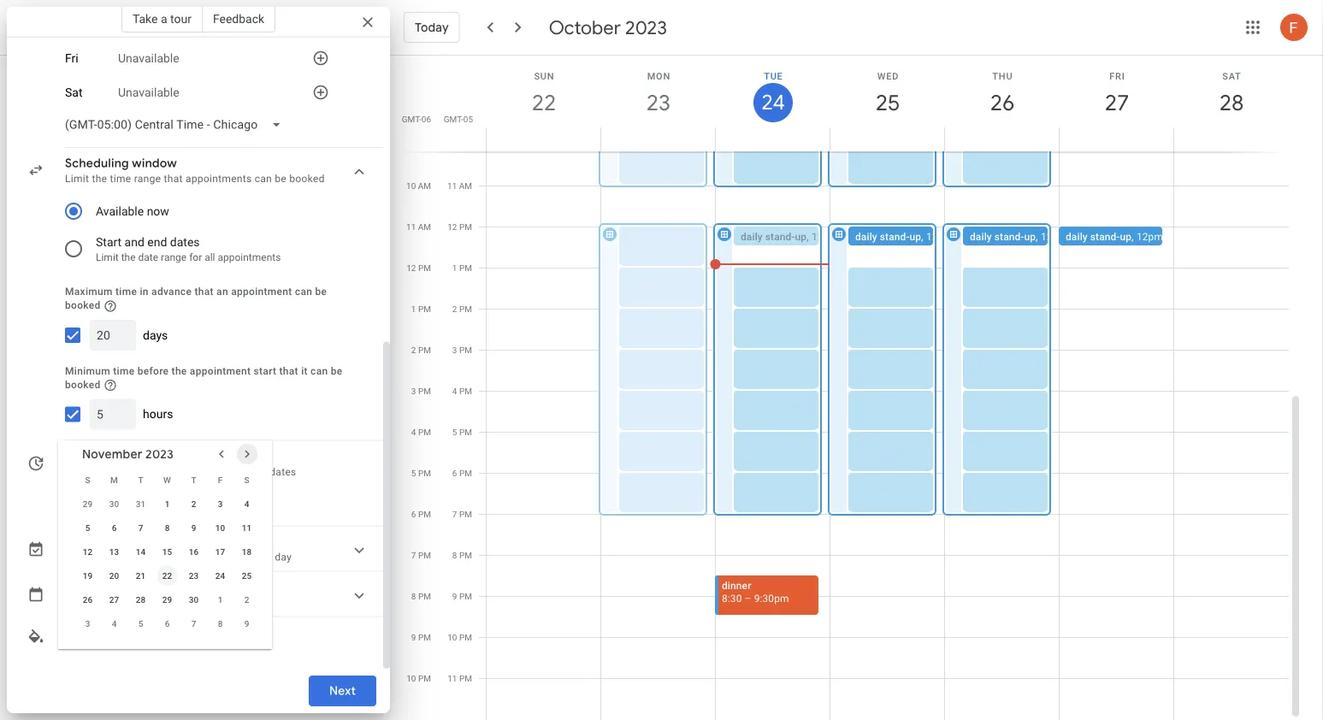Task type: vqa. For each thing, say whether or not it's contained in the screenshot.


Task type: locate. For each thing, give the bounding box(es) containing it.
5 row from the top
[[74, 564, 260, 588]]

wed 25
[[875, 71, 899, 117]]

0 vertical spatial 26
[[989, 89, 1014, 117]]

15 element
[[157, 542, 178, 562]]

21
[[136, 571, 146, 581]]

row containing 26
[[74, 588, 260, 612]]

2 vertical spatial appointment
[[112, 535, 186, 550]]

0 horizontal spatial 29
[[83, 499, 93, 509]]

22
[[531, 89, 555, 117], [162, 571, 172, 581]]

17 element
[[210, 542, 231, 562]]

12 element
[[77, 542, 98, 562]]

0 vertical spatial 5 pm
[[452, 427, 472, 437]]

gmt- for 06
[[402, 114, 422, 124]]

1 horizontal spatial be
[[315, 286, 327, 298]]

for left specific
[[213, 466, 226, 478]]

24 element
[[210, 566, 231, 586]]

10 pm up 11 pm
[[448, 632, 472, 642]]

grid containing 22
[[397, 56, 1303, 720]]

2 vertical spatial the
[[172, 366, 187, 378]]

4
[[452, 386, 457, 396], [411, 427, 416, 437], [244, 499, 249, 509], [112, 619, 117, 629]]

10 pm
[[448, 632, 472, 642], [407, 673, 431, 684]]

that inside "scheduling window limit the time range that appointments can be booked"
[[164, 173, 183, 185]]

1 vertical spatial 10 pm
[[407, 673, 431, 684]]

25 down the 'wed'
[[875, 89, 899, 117]]

1 daily from the left
[[741, 231, 763, 243]]

1 horizontal spatial s
[[244, 475, 249, 485]]

1 vertical spatial 2023
[[145, 447, 174, 462]]

5 pm
[[452, 427, 472, 437], [411, 468, 431, 478]]

row group containing 29
[[74, 492, 260, 636]]

time left ·
[[113, 552, 134, 564]]

1 horizontal spatial 25
[[875, 89, 899, 117]]

1 horizontal spatial t
[[191, 475, 196, 485]]

0 vertical spatial be
[[275, 173, 287, 185]]

1 vertical spatial 12
[[407, 263, 416, 273]]

24 down tue
[[761, 89, 784, 116]]

that inside maximum time in advance that an appointment can be booked
[[195, 286, 214, 298]]

2023 for november 2023
[[145, 447, 174, 462]]

19 element
[[77, 566, 98, 586]]

that inside 'minimum time before the appointment start that it can be booked'
[[279, 366, 298, 378]]

2 unavailable from the top
[[118, 86, 179, 100]]

26 down '19'
[[83, 595, 93, 605]]

be for time
[[331, 366, 343, 378]]

that left it at the left bottom
[[279, 366, 298, 378]]

1 row from the top
[[74, 468, 260, 492]]

tue 24
[[761, 71, 784, 116]]

for right 22 element
[[178, 580, 195, 596]]

2 vertical spatial for
[[178, 580, 195, 596]]

unavailable
[[118, 52, 179, 66], [118, 86, 179, 100]]

1 vertical spatial the
[[121, 252, 136, 264]]

30 inside 30 element
[[189, 595, 199, 605]]

fri inside fri 27
[[1110, 71, 1125, 81]]

22 inside row
[[162, 571, 172, 581]]

december 3 element
[[77, 614, 98, 634]]

10 down gmt-06 at the top left of page
[[406, 181, 416, 191]]

booked
[[289, 173, 325, 185], [65, 300, 101, 312], [65, 379, 101, 391]]

10 inside row
[[215, 523, 225, 533]]

1 vertical spatial 25
[[242, 571, 252, 581]]

indicate
[[65, 466, 104, 478]]

1 horizontal spatial 12 pm
[[448, 222, 472, 232]]

1 vertical spatial 29
[[162, 595, 172, 605]]

3 stand- from the left
[[995, 231, 1024, 243]]

appointments inside start and end dates limit the date range for all appointments
[[218, 252, 281, 264]]

can inside "scheduling window limit the time range that appointments can be booked"
[[255, 173, 272, 185]]

30 element
[[184, 590, 204, 610]]

25 down bookings
[[242, 571, 252, 581]]

time inside "scheduling window limit the time range that appointments can be booked"
[[110, 173, 131, 185]]

a down m
[[112, 494, 119, 509]]

Maximum days in advance that an appointment can be booked number field
[[97, 320, 129, 351]]

dates right end
[[170, 235, 200, 249]]

no right ·
[[143, 552, 157, 564]]

0 vertical spatial 24
[[761, 89, 784, 116]]

1 vertical spatial unavailable
[[118, 86, 179, 100]]

december 2 element
[[237, 590, 257, 610]]

booked inside "scheduling window limit the time range that appointments can be booked"
[[289, 173, 325, 185]]

change
[[65, 494, 109, 509]]

14 element
[[130, 542, 151, 562]]

maximum
[[65, 286, 113, 298]]

no down booked at left bottom
[[65, 552, 79, 564]]

row containing 19
[[74, 564, 260, 588]]

1 vertical spatial dates
[[270, 466, 296, 478]]

a left tour
[[161, 12, 167, 26]]

0 horizontal spatial t
[[138, 475, 143, 485]]

7 row from the top
[[74, 612, 260, 636]]

calendars
[[65, 580, 123, 596]]

for inside adjusted availability indicate times you're available for specific dates
[[213, 466, 226, 478]]

limit down start
[[96, 252, 119, 264]]

1 vertical spatial 22
[[162, 571, 172, 581]]

28 inside 28 column header
[[1219, 89, 1243, 117]]

29 left october 30 element
[[83, 499, 93, 509]]

29 for october 29 element
[[83, 499, 93, 509]]

10
[[406, 181, 416, 191], [215, 523, 225, 533], [448, 632, 457, 642], [407, 673, 416, 684]]

0 horizontal spatial 27
[[109, 595, 119, 605]]

1 vertical spatial 2 pm
[[411, 345, 431, 355]]

29 inside october 29 element
[[83, 499, 93, 509]]

0 horizontal spatial s
[[85, 475, 90, 485]]

dates inside start and end dates limit the date range for all appointments
[[170, 235, 200, 249]]

the down scheduling
[[92, 173, 107, 185]]

fri
[[65, 52, 78, 66], [1110, 71, 1125, 81]]

be inside "scheduling window limit the time range that appointments can be booked"
[[275, 173, 287, 185]]

1 12pm from the left
[[812, 231, 838, 243]]

1 horizontal spatial 1 pm
[[452, 263, 472, 273]]

tuesday, october 24, today element
[[754, 83, 793, 122]]

row containing 3
[[74, 612, 260, 636]]

0 vertical spatial the
[[92, 173, 107, 185]]

1 no from the left
[[65, 552, 79, 564]]

unavailable down take on the left of page
[[118, 52, 179, 66]]

25
[[875, 89, 899, 117], [242, 571, 252, 581]]

0 vertical spatial range
[[134, 173, 161, 185]]

1 vertical spatial 30
[[189, 595, 199, 605]]

0 horizontal spatial 28
[[136, 595, 146, 605]]

2 daily stand-up , 12pm from the left
[[855, 231, 953, 243]]

s right f
[[244, 475, 249, 485]]

option group containing available now
[[58, 193, 352, 268]]

that
[[164, 173, 183, 185], [195, 286, 214, 298], [279, 366, 298, 378]]

range down end
[[161, 252, 187, 264]]

sunday, october 22 element
[[524, 83, 564, 122]]

take a tour
[[133, 12, 192, 26]]

0 vertical spatial 29
[[83, 499, 93, 509]]

0 horizontal spatial 24
[[215, 571, 225, 581]]

day
[[275, 552, 292, 564]]

that down window
[[164, 173, 183, 185]]

thu
[[993, 71, 1013, 81]]

the down and
[[121, 252, 136, 264]]

feedback button
[[203, 5, 276, 33]]

0 vertical spatial appointments
[[186, 173, 252, 185]]

26 element
[[77, 590, 98, 610]]

option group
[[58, 193, 352, 268]]

sat up scheduling
[[65, 86, 83, 100]]

25 inside wed 25
[[875, 89, 899, 117]]

1 vertical spatial availability
[[159, 494, 219, 509]]

1 vertical spatial 5 pm
[[411, 468, 431, 478]]

appointment inside booked appointment settings no buffer time · no maximum bookings per day
[[112, 535, 186, 550]]

1 horizontal spatial 8 pm
[[452, 550, 472, 560]]

24 column header
[[715, 56, 831, 152]]

2023 up mon
[[625, 15, 667, 39]]

take
[[133, 12, 158, 26]]

None field
[[58, 110, 295, 141]]

for
[[189, 252, 202, 264], [213, 466, 226, 478], [178, 580, 195, 596]]

1 vertical spatial that
[[195, 286, 214, 298]]

23 down maximum
[[189, 571, 199, 581]]

9
[[191, 523, 196, 533], [452, 591, 457, 601], [244, 619, 249, 629], [411, 632, 416, 642]]

1 vertical spatial 8 pm
[[411, 591, 431, 601]]

30 down m
[[109, 499, 119, 509]]

27
[[1104, 89, 1128, 117], [109, 595, 119, 605]]

unavailable up window
[[118, 86, 179, 100]]

thursday, october 26 element
[[983, 83, 1022, 122]]

25 inside row
[[242, 571, 252, 581]]

0 vertical spatial 10 pm
[[448, 632, 472, 642]]

0 vertical spatial unavailable
[[118, 52, 179, 66]]

0 vertical spatial 12
[[448, 222, 457, 232]]

appointments
[[186, 173, 252, 185], [218, 252, 281, 264]]

minimum
[[65, 366, 110, 378]]

10 pm left 11 pm
[[407, 673, 431, 684]]

1 horizontal spatial that
[[195, 286, 214, 298]]

2 12pm from the left
[[926, 231, 953, 243]]

2 vertical spatial be
[[331, 366, 343, 378]]

now
[[147, 204, 169, 219]]

the right before
[[172, 366, 187, 378]]

28
[[1219, 89, 1243, 117], [136, 595, 146, 605]]

0 vertical spatial 30
[[109, 499, 119, 509]]

0 horizontal spatial a
[[112, 494, 119, 509]]

0 horizontal spatial 8 pm
[[411, 591, 431, 601]]

4 row from the top
[[74, 540, 260, 564]]

time inside 'minimum time before the appointment start that it can be booked'
[[113, 366, 135, 378]]

sat inside sat 28
[[1223, 71, 1242, 81]]

0 vertical spatial booked
[[289, 173, 325, 185]]

2023 up you're
[[145, 447, 174, 462]]

24 inside 'november 2023' grid
[[215, 571, 225, 581]]

1 horizontal spatial 9 pm
[[452, 591, 472, 601]]

0 horizontal spatial sat
[[65, 86, 83, 100]]

2 , from the left
[[921, 231, 924, 243]]

available now
[[96, 204, 169, 219]]

29 for 29 element
[[162, 595, 172, 605]]

appointments right all
[[218, 252, 281, 264]]

22 down 15
[[162, 571, 172, 581]]

for left all
[[189, 252, 202, 264]]

0 vertical spatial for
[[189, 252, 202, 264]]

1 vertical spatial limit
[[96, 252, 119, 264]]

2 stand- from the left
[[880, 231, 910, 243]]

24
[[761, 89, 784, 116], [215, 571, 225, 581]]

5
[[452, 427, 457, 437], [411, 468, 416, 478], [85, 523, 90, 533], [138, 619, 143, 629]]

time left in
[[116, 286, 137, 298]]

availability inside 'button'
[[159, 494, 219, 509]]

unavailable for fri
[[118, 52, 179, 66]]

1 horizontal spatial no
[[143, 552, 157, 564]]

for inside start and end dates limit the date range for all appointments
[[189, 252, 202, 264]]

can inside maximum time in advance that an appointment can be booked
[[295, 286, 312, 298]]

1 horizontal spatial 29
[[162, 595, 172, 605]]

the for time
[[172, 366, 187, 378]]

sat up saturday, october 28 element
[[1223, 71, 1242, 81]]

1 vertical spatial 23
[[189, 571, 199, 581]]

gmt-05
[[444, 114, 473, 124]]

7 pm
[[452, 509, 472, 519], [411, 550, 431, 560]]

3
[[452, 345, 457, 355], [411, 386, 416, 396], [218, 499, 223, 509], [85, 619, 90, 629]]

4 pm
[[452, 386, 472, 396], [411, 427, 431, 437]]

t right w
[[191, 475, 196, 485]]

pm
[[459, 222, 472, 232], [418, 263, 431, 273], [459, 263, 472, 273], [418, 304, 431, 314], [459, 304, 472, 314], [418, 345, 431, 355], [459, 345, 472, 355], [418, 386, 431, 396], [459, 386, 472, 396], [418, 427, 431, 437], [459, 427, 472, 437], [418, 468, 431, 478], [459, 468, 472, 478], [418, 509, 431, 519], [459, 509, 472, 519], [418, 550, 431, 560], [459, 550, 472, 560], [418, 591, 431, 601], [459, 591, 472, 601], [418, 632, 431, 642], [459, 632, 472, 642], [418, 673, 431, 684], [459, 673, 472, 684]]

range inside start and end dates limit the date range for all appointments
[[161, 252, 187, 264]]

23 down mon
[[645, 89, 670, 117]]

2
[[452, 304, 457, 314], [411, 345, 416, 355], [191, 499, 196, 509], [244, 595, 249, 605]]

1 up from the left
[[795, 231, 807, 243]]

can
[[255, 173, 272, 185], [295, 286, 312, 298], [311, 366, 328, 378]]

0 vertical spatial 23
[[645, 89, 670, 117]]

12
[[448, 222, 457, 232], [407, 263, 416, 273], [83, 547, 93, 557]]

1 vertical spatial 1 pm
[[411, 304, 431, 314]]

bookings
[[210, 552, 254, 564]]

1 vertical spatial 28
[[136, 595, 146, 605]]

wednesday, october 25 element
[[868, 83, 908, 122]]

27 inside column header
[[1104, 89, 1128, 117]]

stand-
[[766, 231, 795, 243], [880, 231, 910, 243], [995, 231, 1024, 243], [1091, 231, 1120, 243]]

october 30 element
[[104, 494, 124, 514]]

30 inside october 30 element
[[109, 499, 119, 509]]

24 down bookings
[[215, 571, 225, 581]]

1 vertical spatial can
[[295, 286, 312, 298]]

up
[[795, 231, 807, 243], [910, 231, 921, 243], [1024, 231, 1036, 243], [1120, 231, 1132, 243]]

dates right specific
[[270, 466, 296, 478]]

2 horizontal spatial that
[[279, 366, 298, 378]]

can inside 'minimum time before the appointment start that it can be booked'
[[311, 366, 328, 378]]

0 horizontal spatial 25
[[242, 571, 252, 581]]

time left before
[[113, 366, 135, 378]]

0 horizontal spatial 22
[[162, 571, 172, 581]]

22 down sun
[[531, 89, 555, 117]]

6
[[452, 468, 457, 478], [411, 509, 416, 519], [112, 523, 117, 533], [165, 619, 170, 629]]

1 pm
[[452, 263, 472, 273], [411, 304, 431, 314]]

no
[[65, 552, 79, 564], [143, 552, 157, 564]]

1 vertical spatial for
[[213, 466, 226, 478]]

3 daily stand-up , 12pm from the left
[[970, 231, 1068, 243]]

dates
[[170, 235, 200, 249], [270, 466, 296, 478]]

2 vertical spatial that
[[279, 366, 298, 378]]

feedback
[[213, 12, 264, 26]]

that for time
[[279, 366, 298, 378]]

the inside 'minimum time before the appointment start that it can be booked'
[[172, 366, 187, 378]]

row group
[[74, 492, 260, 636]]

2 daily from the left
[[855, 231, 878, 243]]

a for take
[[161, 12, 167, 26]]

december 7 element
[[184, 614, 204, 634]]

available
[[96, 204, 144, 219]]

and
[[125, 235, 144, 249]]

2 gmt- from the left
[[444, 114, 463, 124]]

0 vertical spatial 3 pm
[[452, 345, 472, 355]]

appointment up ·
[[112, 535, 186, 550]]

am down 10 am
[[418, 222, 431, 232]]

a inside button
[[161, 12, 167, 26]]

time down scheduling
[[110, 173, 131, 185]]

11 am right 10 am
[[447, 181, 472, 191]]

0 horizontal spatial 3 pm
[[411, 386, 431, 396]]

booked inside 'minimum time before the appointment start that it can be booked'
[[65, 379, 101, 391]]

for inside calendars checked for availability dropdown button
[[178, 580, 195, 596]]

0 horizontal spatial gmt-
[[402, 114, 422, 124]]

26 down thu
[[989, 89, 1014, 117]]

that for window
[[164, 173, 183, 185]]

all
[[205, 252, 215, 264]]

0 horizontal spatial 6 pm
[[411, 509, 431, 519]]

3 row from the top
[[74, 516, 260, 540]]

2 vertical spatial 12
[[83, 547, 93, 557]]

time inside maximum time in advance that an appointment can be booked
[[116, 286, 137, 298]]

be inside 'minimum time before the appointment start that it can be booked'
[[331, 366, 343, 378]]

the inside "scheduling window limit the time range that appointments can be booked"
[[92, 173, 107, 185]]

3 pm
[[452, 345, 472, 355], [411, 386, 431, 396]]

4 daily from the left
[[1066, 231, 1088, 243]]

27 column header
[[1059, 56, 1175, 152]]

10 up settings on the left bottom of page
[[215, 523, 225, 533]]

2 up from the left
[[910, 231, 921, 243]]

2023 for october 2023
[[625, 15, 667, 39]]

availability for date's
[[159, 494, 219, 509]]

1 , from the left
[[807, 231, 809, 243]]

4 12pm from the left
[[1137, 231, 1164, 243]]

0 horizontal spatial 10 pm
[[407, 673, 431, 684]]

0 vertical spatial 6 pm
[[452, 468, 472, 478]]

november
[[82, 447, 142, 462]]

0 vertical spatial appointment
[[231, 286, 292, 298]]

gmt- left gmt-05
[[402, 114, 422, 124]]

be
[[275, 173, 287, 185], [315, 286, 327, 298], [331, 366, 343, 378]]

1 horizontal spatial sat
[[1223, 71, 1242, 81]]

8 inside december 8 "element"
[[218, 619, 223, 629]]

a inside 'button'
[[112, 494, 119, 509]]

2 row from the top
[[74, 492, 260, 516]]

11 inside 11 "element"
[[242, 523, 252, 533]]

range down window
[[134, 173, 161, 185]]

availability inside dropdown button
[[198, 580, 260, 596]]

row
[[74, 468, 260, 492], [74, 492, 260, 516], [74, 516, 260, 540], [74, 540, 260, 564], [74, 564, 260, 588], [74, 588, 260, 612], [74, 612, 260, 636]]

limit down scheduling
[[65, 173, 89, 185]]

0 horizontal spatial 26
[[83, 595, 93, 605]]

adjusted
[[65, 449, 117, 465]]

1 vertical spatial 7 pm
[[411, 550, 431, 560]]

0 vertical spatial 25
[[875, 89, 899, 117]]

1 unavailable from the top
[[118, 52, 179, 66]]

0 horizontal spatial be
[[275, 173, 287, 185]]

am
[[418, 181, 431, 191], [459, 181, 472, 191], [418, 222, 431, 232]]

30 down 23 element
[[189, 595, 199, 605]]

12pm
[[812, 231, 838, 243], [926, 231, 953, 243], [1041, 231, 1068, 243], [1137, 231, 1164, 243]]

1 horizontal spatial limit
[[96, 252, 119, 264]]

29 up 'december 6' element
[[162, 595, 172, 605]]

gmt- right 06
[[444, 114, 463, 124]]

12 pm
[[448, 222, 472, 232], [407, 263, 431, 273]]

6 row from the top
[[74, 588, 260, 612]]

12 inside row
[[83, 547, 93, 557]]

per
[[257, 552, 272, 564]]

7
[[452, 509, 457, 519], [138, 523, 143, 533], [411, 550, 416, 560], [191, 619, 196, 629]]

limit
[[65, 173, 89, 185], [96, 252, 119, 264]]

0 vertical spatial a
[[161, 12, 167, 26]]

appointments up start and end dates limit the date range for all appointments
[[186, 173, 252, 185]]

time
[[110, 173, 131, 185], [116, 286, 137, 298], [113, 366, 135, 378], [113, 552, 134, 564]]

2 vertical spatial booked
[[65, 379, 101, 391]]

t up change a date's availability 'button'
[[138, 475, 143, 485]]

1 vertical spatial 9 pm
[[411, 632, 431, 642]]

23 element
[[184, 566, 204, 586]]

11 am down 10 am
[[406, 222, 431, 232]]

2 vertical spatial can
[[311, 366, 328, 378]]

unavailable for sat
[[118, 86, 179, 100]]

0 horizontal spatial no
[[65, 552, 79, 564]]

appointment left start
[[190, 366, 251, 378]]

specific
[[229, 466, 267, 478]]

s up change
[[85, 475, 90, 485]]

1 horizontal spatial 28
[[1219, 89, 1243, 117]]

december 5 element
[[130, 614, 151, 634]]

checked
[[126, 580, 175, 596]]

that left an
[[195, 286, 214, 298]]

1 horizontal spatial 23
[[645, 89, 670, 117]]

10 up 11 pm
[[448, 632, 457, 642]]

24 inside column header
[[761, 89, 784, 116]]

29
[[83, 499, 93, 509], [162, 595, 172, 605]]

0 vertical spatial 1 pm
[[452, 263, 472, 273]]

1 gmt- from the left
[[402, 114, 422, 124]]

the
[[92, 173, 107, 185], [121, 252, 136, 264], [172, 366, 187, 378]]

appointment right an
[[231, 286, 292, 298]]

a
[[161, 12, 167, 26], [112, 494, 119, 509]]

1 horizontal spatial 30
[[189, 595, 199, 605]]

29 inside 29 element
[[162, 595, 172, 605]]

grid
[[397, 56, 1303, 720]]

0 vertical spatial that
[[164, 173, 183, 185]]

s
[[85, 475, 90, 485], [244, 475, 249, 485]]

1 vertical spatial be
[[315, 286, 327, 298]]

1 horizontal spatial 11 am
[[447, 181, 472, 191]]

0 vertical spatial 27
[[1104, 89, 1128, 117]]

sat for sat 28
[[1223, 71, 1242, 81]]

0 vertical spatial dates
[[170, 235, 200, 249]]



Task type: describe. For each thing, give the bounding box(es) containing it.
appointments inside "scheduling window limit the time range that appointments can be booked"
[[186, 173, 252, 185]]

06
[[422, 114, 431, 124]]

10 left 11 pm
[[407, 673, 416, 684]]

17
[[215, 547, 225, 557]]

wed
[[877, 71, 899, 81]]

appointment inside 'minimum time before the appointment start that it can be booked'
[[190, 366, 251, 378]]

1 horizontal spatial 5 pm
[[452, 427, 472, 437]]

2 horizontal spatial 12
[[448, 222, 457, 232]]

available
[[167, 466, 210, 478]]

row containing s
[[74, 468, 260, 492]]

1 horizontal spatial 10 pm
[[448, 632, 472, 642]]

next
[[329, 684, 356, 699]]

in
[[140, 286, 149, 298]]

date
[[138, 252, 158, 264]]

2 no from the left
[[143, 552, 157, 564]]

1 daily stand-up , 12pm from the left
[[741, 231, 838, 243]]

sat 28
[[1219, 71, 1243, 117]]

start
[[254, 366, 277, 378]]

availability for for
[[198, 580, 260, 596]]

10 element
[[210, 518, 231, 538]]

december 4 element
[[104, 614, 124, 634]]

11 element
[[237, 518, 257, 538]]

–
[[745, 592, 752, 604]]

1 vertical spatial 3 pm
[[411, 386, 431, 396]]

mon
[[647, 71, 671, 81]]

0 horizontal spatial 12 pm
[[407, 263, 431, 273]]

scheduling window limit the time range that appointments can be booked
[[65, 156, 325, 185]]

·
[[137, 552, 140, 564]]

december 9 element
[[237, 614, 257, 634]]

8:30
[[722, 592, 742, 604]]

gmt- for 05
[[444, 114, 463, 124]]

1 horizontal spatial 12
[[407, 263, 416, 273]]

25 element
[[237, 566, 257, 586]]

27 inside 'november 2023' grid
[[109, 595, 119, 605]]

0 vertical spatial 8 pm
[[452, 550, 472, 560]]

sun 22
[[531, 71, 555, 117]]

f
[[218, 475, 223, 485]]

an
[[217, 286, 228, 298]]

2 t from the left
[[191, 475, 196, 485]]

be inside maximum time in advance that an appointment can be booked
[[315, 286, 327, 298]]

18 element
[[237, 542, 257, 562]]

booked inside maximum time in advance that an appointment can be booked
[[65, 300, 101, 312]]

0 horizontal spatial 2 pm
[[411, 345, 431, 355]]

appointment inside maximum time in advance that an appointment can be booked
[[231, 286, 292, 298]]

start
[[96, 235, 122, 249]]

05
[[463, 114, 473, 124]]

window
[[132, 156, 177, 172]]

times
[[106, 466, 133, 478]]

1 horizontal spatial 6 pm
[[452, 468, 472, 478]]

10 am
[[406, 181, 431, 191]]

Minimum amount of hours before the start of the appointment that it can be booked number field
[[97, 400, 129, 430]]

29 element
[[157, 590, 178, 610]]

fri 27
[[1104, 71, 1128, 117]]

tue
[[764, 71, 783, 81]]

13
[[109, 547, 119, 557]]

1 stand- from the left
[[766, 231, 795, 243]]

next button
[[309, 671, 376, 712]]

maximum
[[159, 552, 207, 564]]

1 horizontal spatial 2 pm
[[452, 304, 472, 314]]

mon 23
[[645, 71, 671, 117]]

0 vertical spatial 12 pm
[[448, 222, 472, 232]]

1 s from the left
[[85, 475, 90, 485]]

start and end dates limit the date range for all appointments
[[96, 235, 281, 264]]

december 6 element
[[157, 614, 178, 634]]

december 8 element
[[210, 614, 231, 634]]

sun
[[534, 71, 555, 81]]

0 vertical spatial 9 pm
[[452, 591, 472, 601]]

color
[[65, 629, 97, 644]]

calendars checked for availability button
[[58, 576, 380, 614]]

w
[[163, 475, 171, 485]]

date's
[[122, 494, 156, 509]]

7 inside december 7 element
[[191, 619, 196, 629]]

be for window
[[275, 173, 287, 185]]

4 up from the left
[[1120, 231, 1132, 243]]

fri for fri
[[65, 52, 78, 66]]

limit inside start and end dates limit the date range for all appointments
[[96, 252, 119, 264]]

days
[[143, 328, 168, 342]]

row containing 5
[[74, 516, 260, 540]]

hours
[[143, 408, 173, 422]]

october 2023
[[549, 15, 667, 39]]

0 vertical spatial 4 pm
[[452, 386, 472, 396]]

scheduling
[[65, 156, 129, 172]]

limit inside "scheduling window limit the time range that appointments can be booked"
[[65, 173, 89, 185]]

0 horizontal spatial 1 pm
[[411, 304, 431, 314]]

adjusted availability indicate times you're available for specific dates
[[65, 449, 296, 478]]

availability inside adjusted availability indicate times you're available for specific dates
[[120, 449, 181, 465]]

saturday, october 28 element
[[1212, 83, 1252, 122]]

settings
[[189, 535, 235, 550]]

it
[[301, 366, 308, 378]]

today
[[415, 20, 449, 35]]

1 t from the left
[[138, 475, 143, 485]]

row containing 29
[[74, 492, 260, 516]]

october 29 element
[[77, 494, 98, 514]]

30 for october 30 element
[[109, 499, 119, 509]]

19
[[83, 571, 93, 581]]

28 inside "28" element
[[136, 595, 146, 605]]

booked for time
[[65, 379, 101, 391]]

change a date's availability
[[65, 494, 219, 509]]

31
[[136, 499, 146, 509]]

3 12pm from the left
[[1041, 231, 1068, 243]]

3 , from the left
[[1036, 231, 1038, 243]]

20
[[109, 571, 119, 581]]

am down 06
[[418, 181, 431, 191]]

4 , from the left
[[1132, 231, 1134, 243]]

4 stand- from the left
[[1091, 231, 1120, 243]]

25 column header
[[830, 56, 945, 152]]

a for change
[[112, 494, 119, 509]]

calendar color, event color image
[[110, 621, 148, 652]]

20 element
[[104, 566, 124, 586]]

1 vertical spatial 11 am
[[406, 222, 431, 232]]

18
[[242, 547, 252, 557]]

am right 10 am
[[459, 181, 472, 191]]

16 element
[[184, 542, 204, 562]]

the for window
[[92, 173, 107, 185]]

booked appointment settings no buffer time · no maximum bookings per day
[[65, 535, 292, 564]]

advance
[[151, 286, 192, 298]]

october
[[549, 15, 621, 39]]

23 column header
[[601, 56, 716, 152]]

3 up from the left
[[1024, 231, 1036, 243]]

26 inside 'november 2023' grid
[[83, 595, 93, 605]]

maximum time in advance that an appointment can be booked
[[65, 286, 327, 312]]

11 pm
[[448, 673, 472, 684]]

booked
[[65, 535, 109, 550]]

m
[[110, 475, 118, 485]]

end
[[147, 235, 167, 249]]

26 column header
[[944, 56, 1060, 152]]

dates inside adjusted availability indicate times you're available for specific dates
[[270, 466, 296, 478]]

monday, october 23 element
[[639, 83, 678, 122]]

gmt-06
[[402, 114, 431, 124]]

before
[[137, 366, 169, 378]]

23 inside mon 23
[[645, 89, 670, 117]]

tour
[[170, 12, 192, 26]]

november 2023 grid
[[74, 468, 260, 636]]

the inside start and end dates limit the date range for all appointments
[[121, 252, 136, 264]]

november 2023
[[82, 447, 174, 462]]

fri for fri 27
[[1110, 71, 1125, 81]]

change a date's availability button
[[58, 486, 226, 517]]

time inside booked appointment settings no buffer time · no maximum bookings per day
[[113, 552, 134, 564]]

28 element
[[130, 590, 151, 610]]

take a tour button
[[121, 5, 203, 33]]

thu 26
[[989, 71, 1014, 117]]

can for window
[[255, 173, 272, 185]]

0 horizontal spatial 9 pm
[[411, 632, 431, 642]]

27 element
[[104, 590, 124, 610]]

0 horizontal spatial 4 pm
[[411, 427, 431, 437]]

28 column header
[[1174, 56, 1289, 152]]

october 31 element
[[130, 494, 151, 514]]

3 daily from the left
[[970, 231, 992, 243]]

today button
[[404, 7, 460, 48]]

14
[[136, 547, 146, 557]]

9:30pm
[[754, 592, 789, 604]]

december 1 element
[[210, 590, 231, 610]]

15
[[162, 547, 172, 557]]

4 daily stand-up , 12pm from the left
[[1066, 231, 1164, 243]]

16
[[189, 547, 199, 557]]

23 inside grid
[[189, 571, 199, 581]]

you're
[[136, 466, 164, 478]]

range inside "scheduling window limit the time range that appointments can be booked"
[[134, 173, 161, 185]]

21 element
[[130, 566, 151, 586]]

22 column header
[[486, 56, 601, 152]]

0 vertical spatial 7 pm
[[452, 509, 472, 519]]

booked for window
[[289, 173, 325, 185]]

26 inside column header
[[989, 89, 1014, 117]]

sat for sat
[[65, 86, 83, 100]]

dinner
[[722, 580, 752, 592]]

30 for 30 element
[[189, 595, 199, 605]]

22 element
[[157, 566, 178, 586]]

can for time
[[311, 366, 328, 378]]

2 s from the left
[[244, 475, 249, 485]]

0 horizontal spatial 7 pm
[[411, 550, 431, 560]]

13 element
[[104, 542, 124, 562]]

dinner 8:30 – 9:30pm
[[722, 580, 789, 604]]

row containing 12
[[74, 540, 260, 564]]

buffer
[[81, 552, 110, 564]]

friday, october 27 element
[[1098, 83, 1137, 122]]

minimum time before the appointment start that it can be booked
[[65, 366, 343, 391]]

calendars checked for availability
[[65, 580, 260, 596]]

22 inside column header
[[531, 89, 555, 117]]



